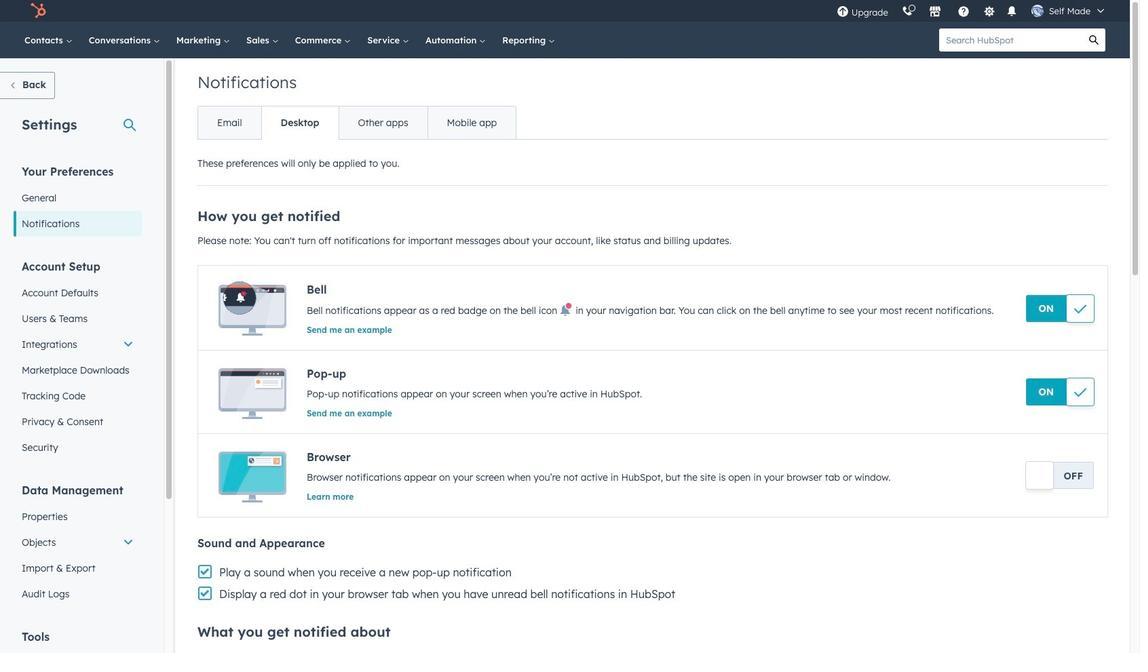 Task type: describe. For each thing, give the bounding box(es) containing it.
Search HubSpot search field
[[940, 29, 1083, 52]]

marketplaces image
[[929, 6, 942, 18]]



Task type: locate. For each thing, give the bounding box(es) containing it.
navigation
[[198, 106, 517, 140]]

your preferences element
[[14, 164, 142, 237]]

ruby anderson image
[[1032, 5, 1044, 17]]

data management element
[[14, 484, 142, 608]]

account setup element
[[14, 259, 142, 461]]

menu
[[830, 0, 1114, 22]]



Task type: vqa. For each thing, say whether or not it's contained in the screenshot.
Close image
no



